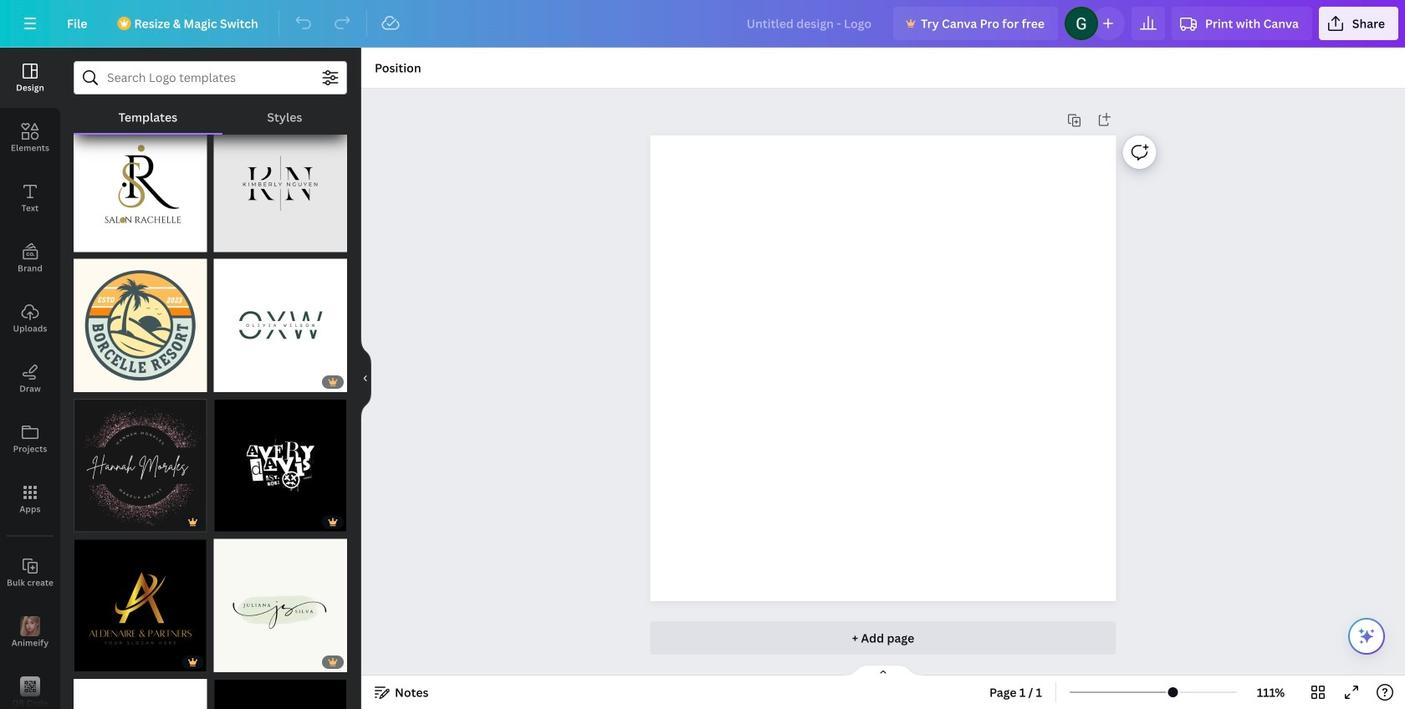 Task type: vqa. For each thing, say whether or not it's contained in the screenshot.
"Canva Assistant" IMAGE
yes



Task type: describe. For each thing, give the bounding box(es) containing it.
white elegant simple modern j s name initial signature calligraphy font letter brand logo template image
[[214, 539, 347, 673]]

Design title text field
[[733, 7, 887, 40]]

black elegant modern name initials monogram logo group
[[214, 119, 347, 252]]

main menu bar
[[0, 0, 1405, 48]]

minimal golden letter a logo image
[[74, 539, 207, 673]]

black elegant modern name initials monogram logo image
[[214, 119, 347, 252]]

creative color brushstroke lettering logo group
[[214, 669, 347, 709]]

white and black modern abstract beauty logo image
[[74, 119, 207, 252]]

modern brand name initials typography logo image
[[214, 259, 347, 392]]

vintage retro beach resort and hotel badge logo image
[[74, 259, 207, 392]]

pink black feminine makeup artist glitter circle logo group
[[74, 389, 207, 532]]

black white elegant monogram initial name logo group
[[74, 669, 207, 709]]

vintage retro beach resort and hotel badge logo group
[[74, 249, 207, 392]]

black white bold punk grunge name band logo image
[[214, 399, 347, 532]]

minimal golden letter a logo group
[[74, 529, 207, 673]]

modern brand name initials typography logo group
[[214, 249, 347, 392]]



Task type: locate. For each thing, give the bounding box(es) containing it.
pink black feminine makeup artist glitter circle logo image
[[74, 399, 207, 532]]

black white elegant monogram initial name logo image
[[74, 679, 207, 709]]

white and black modern abstract beauty logo group
[[74, 119, 207, 252]]

hide image
[[361, 338, 371, 419]]

canva assistant image
[[1357, 627, 1377, 647]]

side panel tab list
[[0, 48, 60, 709]]

black white bold punk grunge name band logo group
[[214, 389, 347, 532]]

white elegant simple modern j s name initial signature calligraphy font letter brand logo template group
[[214, 529, 347, 673]]

show pages image
[[843, 664, 924, 678]]

Search Logo templates search field
[[107, 62, 314, 94]]



